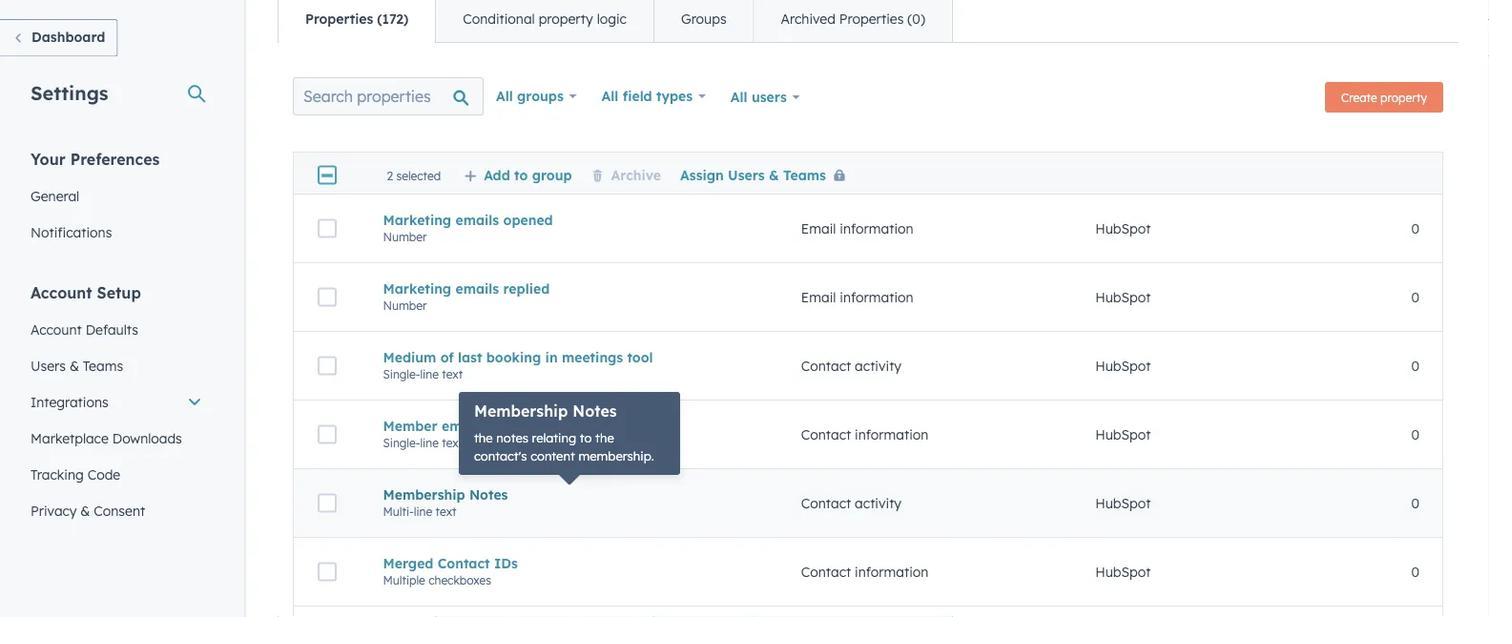 Task type: locate. For each thing, give the bounding box(es) containing it.
2 vertical spatial &
[[80, 502, 90, 519]]

2 email from the top
[[801, 289, 836, 306]]

all inside all users popup button
[[731, 89, 748, 106]]

single-
[[383, 368, 420, 382], [383, 436, 420, 451]]

0 horizontal spatial the
[[474, 430, 493, 446]]

1 horizontal spatial to
[[580, 430, 592, 446]]

1 vertical spatial account
[[31, 321, 82, 338]]

4 hubspot from the top
[[1095, 427, 1151, 443]]

account up users & teams
[[31, 321, 82, 338]]

line
[[420, 368, 439, 382], [420, 436, 439, 451], [414, 505, 432, 519]]

0 horizontal spatial properties
[[305, 11, 373, 28]]

archive
[[611, 167, 661, 183]]

notes inside membership notes the notes relating to the contact's content membership.
[[573, 402, 617, 421]]

1 horizontal spatial &
[[80, 502, 90, 519]]

1 vertical spatial users
[[31, 357, 66, 374]]

membership up multi- on the left bottom
[[383, 487, 465, 503]]

1 vertical spatial marketing
[[383, 281, 451, 297]]

1 horizontal spatial teams
[[783, 167, 826, 183]]

1 contact information from the top
[[801, 427, 929, 443]]

1 vertical spatial contact activity
[[801, 495, 902, 512]]

notes
[[573, 402, 617, 421], [469, 487, 508, 503]]

1 activity from the top
[[855, 358, 902, 375]]

emails down the add
[[455, 212, 499, 229]]

property left logic
[[539, 11, 593, 28]]

line inside medium of last booking in meetings tool single-line text
[[420, 368, 439, 382]]

& right assign
[[769, 167, 779, 183]]

marketplace
[[31, 430, 109, 446]]

contact activity
[[801, 358, 902, 375], [801, 495, 902, 512]]

notes up relating
[[573, 402, 617, 421]]

1 vertical spatial email
[[801, 289, 836, 306]]

1 number from the top
[[383, 230, 427, 244]]

& right privacy
[[80, 502, 90, 519]]

0 for marketing emails opened
[[1411, 221, 1419, 237]]

all left the users
[[731, 89, 748, 106]]

users up integrations
[[31, 357, 66, 374]]

to
[[514, 167, 528, 183], [580, 430, 592, 446]]

marketing emails opened number
[[383, 212, 553, 244]]

0 for member email
[[1411, 427, 1419, 443]]

0 vertical spatial email
[[801, 221, 836, 237]]

membership notes the notes relating to the contact's content membership.
[[474, 402, 654, 465]]

0 vertical spatial account
[[31, 283, 92, 302]]

2 hubspot from the top
[[1095, 289, 1151, 306]]

the
[[474, 430, 493, 446], [595, 430, 614, 446]]

to right the add
[[514, 167, 528, 183]]

line inside membership notes multi-line text
[[414, 505, 432, 519]]

contact activity for medium of last booking in meetings tool
[[801, 358, 902, 375]]

0 horizontal spatial to
[[514, 167, 528, 183]]

teams down the users
[[783, 167, 826, 183]]

1 horizontal spatial the
[[595, 430, 614, 446]]

all left field
[[602, 88, 619, 105]]

medium of last booking in meetings tool button
[[383, 349, 755, 366]]

2 single- from the top
[[383, 436, 420, 451]]

single- down 'member' on the left bottom of page
[[383, 436, 420, 451]]

text
[[442, 368, 463, 382], [442, 436, 463, 451], [436, 505, 457, 519]]

0 vertical spatial property
[[539, 11, 593, 28]]

integrations button
[[19, 384, 214, 420]]

text down of
[[442, 368, 463, 382]]

2 contact information from the top
[[801, 564, 929, 581]]

0 vertical spatial email information
[[801, 221, 913, 237]]

& for consent
[[80, 502, 90, 519]]

contact for member email
[[801, 427, 851, 443]]

defaults
[[86, 321, 138, 338]]

1 vertical spatial notes
[[469, 487, 508, 503]]

2 horizontal spatial &
[[769, 167, 779, 183]]

property
[[539, 11, 593, 28], [1380, 91, 1427, 105]]

1 hubspot from the top
[[1095, 221, 1151, 237]]

2 selected
[[387, 169, 441, 183]]

1 email from the top
[[801, 221, 836, 237]]

assign users & teams
[[680, 167, 826, 183]]

0 vertical spatial line
[[420, 368, 439, 382]]

1 horizontal spatial property
[[1380, 91, 1427, 105]]

text right multi- on the left bottom
[[436, 505, 457, 519]]

0 vertical spatial contact information
[[801, 427, 929, 443]]

0 for membership notes
[[1411, 495, 1419, 512]]

emails inside marketing emails replied number
[[455, 281, 499, 297]]

2 email information from the top
[[801, 289, 913, 306]]

1 vertical spatial activity
[[855, 495, 902, 512]]

0 horizontal spatial membership
[[383, 487, 465, 503]]

1 vertical spatial to
[[580, 430, 592, 446]]

0 horizontal spatial teams
[[83, 357, 123, 374]]

text for membership
[[436, 505, 457, 519]]

code
[[87, 466, 120, 483]]

0 vertical spatial contact activity
[[801, 358, 902, 375]]

1 vertical spatial emails
[[455, 281, 499, 297]]

0 horizontal spatial notes
[[469, 487, 508, 503]]

0 for merged contact ids
[[1411, 564, 1419, 581]]

email
[[801, 221, 836, 237], [801, 289, 836, 306]]

email for marketing emails opened
[[801, 221, 836, 237]]

email information
[[801, 221, 913, 237], [801, 289, 913, 306]]

2 horizontal spatial all
[[731, 89, 748, 106]]

0 horizontal spatial property
[[539, 11, 593, 28]]

0 horizontal spatial users
[[31, 357, 66, 374]]

add to group
[[484, 167, 572, 183]]

general
[[31, 187, 79, 204]]

0 vertical spatial teams
[[783, 167, 826, 183]]

1 vertical spatial &
[[70, 357, 79, 374]]

6 hubspot from the top
[[1095, 564, 1151, 581]]

tab panel
[[278, 42, 1459, 617]]

privacy & consent link
[[19, 493, 214, 529]]

6 0 from the top
[[1411, 564, 1419, 581]]

text down email
[[442, 436, 463, 451]]

0 vertical spatial activity
[[855, 358, 902, 375]]

conditional property logic
[[463, 11, 627, 28]]

member
[[383, 418, 438, 435]]

single- down medium
[[383, 368, 420, 382]]

& for teams
[[70, 357, 79, 374]]

text inside member email single-line text
[[442, 436, 463, 451]]

1 vertical spatial text
[[442, 436, 463, 451]]

line down 'member' on the left bottom of page
[[420, 436, 439, 451]]

users
[[728, 167, 765, 183], [31, 357, 66, 374]]

5 0 from the top
[[1411, 495, 1419, 512]]

notes down contact's
[[469, 487, 508, 503]]

2 0 from the top
[[1411, 289, 1419, 306]]

notes
[[496, 430, 528, 446]]

account defaults
[[31, 321, 138, 338]]

1 vertical spatial line
[[420, 436, 439, 451]]

number inside marketing emails opened number
[[383, 230, 427, 244]]

line inside member email single-line text
[[420, 436, 439, 451]]

1 single- from the top
[[383, 368, 420, 382]]

2 activity from the top
[[855, 495, 902, 512]]

selected
[[396, 169, 441, 183]]

teams inside account setup element
[[83, 357, 123, 374]]

users right assign
[[728, 167, 765, 183]]

setup
[[97, 283, 141, 302]]

tab panel containing all groups
[[278, 42, 1459, 617]]

property inside tab list
[[539, 11, 593, 28]]

1 vertical spatial contact information
[[801, 564, 929, 581]]

meetings
[[562, 349, 623, 366]]

users & teams link
[[19, 348, 214, 384]]

line for membership
[[414, 505, 432, 519]]

marketing emails opened button
[[383, 212, 755, 229]]

information
[[840, 221, 913, 237], [840, 289, 913, 306], [855, 427, 929, 443], [855, 564, 929, 581]]

text inside membership notes multi-line text
[[436, 505, 457, 519]]

tracking code
[[31, 466, 120, 483]]

email for marketing emails replied
[[801, 289, 836, 306]]

dashboard link
[[0, 19, 118, 57]]

marketing for marketing emails replied
[[383, 281, 451, 297]]

email information for marketing emails opened
[[801, 221, 913, 237]]

0 vertical spatial emails
[[455, 212, 499, 229]]

1 vertical spatial single-
[[383, 436, 420, 451]]

emails left replied
[[455, 281, 499, 297]]

relating
[[532, 430, 576, 446]]

1 horizontal spatial all
[[602, 88, 619, 105]]

line up merged
[[414, 505, 432, 519]]

merged contact ids button
[[383, 555, 755, 572]]

0 vertical spatial users
[[728, 167, 765, 183]]

all inside all groups popup button
[[496, 88, 513, 105]]

1 horizontal spatial notes
[[573, 402, 617, 421]]

0 vertical spatial membership
[[474, 402, 568, 421]]

2 contact activity from the top
[[801, 495, 902, 512]]

2
[[387, 169, 393, 183]]

1 vertical spatial email information
[[801, 289, 913, 306]]

marketing inside marketing emails opened number
[[383, 212, 451, 229]]

logic
[[597, 11, 627, 28]]

to inside membership notes the notes relating to the contact's content membership.
[[580, 430, 592, 446]]

0 vertical spatial single-
[[383, 368, 420, 382]]

multi-
[[383, 505, 414, 519]]

line down medium
[[420, 368, 439, 382]]

2 number from the top
[[383, 299, 427, 313]]

contact information
[[801, 427, 929, 443], [801, 564, 929, 581]]

property right "create"
[[1380, 91, 1427, 105]]

all left "groups"
[[496, 88, 513, 105]]

merged contact ids multiple checkboxes
[[383, 555, 518, 588]]

number up medium
[[383, 299, 427, 313]]

hubspot
[[1095, 221, 1151, 237], [1095, 289, 1151, 306], [1095, 358, 1151, 375], [1095, 427, 1151, 443], [1095, 495, 1151, 512], [1095, 564, 1151, 581]]

number
[[383, 230, 427, 244], [383, 299, 427, 313]]

email information for marketing emails replied
[[801, 289, 913, 306]]

activity for medium of last booking in meetings tool
[[855, 358, 902, 375]]

number inside marketing emails replied number
[[383, 299, 427, 313]]

tab list
[[278, 0, 953, 43]]

marketing down selected
[[383, 212, 451, 229]]

properties left (172)
[[305, 11, 373, 28]]

properties (172) link
[[279, 0, 435, 42]]

your preferences element
[[19, 148, 214, 250]]

property inside button
[[1380, 91, 1427, 105]]

5 hubspot from the top
[[1095, 495, 1151, 512]]

the up membership.
[[595, 430, 614, 446]]

2 marketing from the top
[[383, 281, 451, 297]]

contact
[[801, 358, 851, 375], [801, 427, 851, 443], [801, 495, 851, 512], [438, 555, 490, 572], [801, 564, 851, 581]]

1 emails from the top
[[455, 212, 499, 229]]

member email single-line text
[[383, 418, 479, 451]]

single- inside member email single-line text
[[383, 436, 420, 451]]

properties
[[305, 11, 373, 28], [839, 11, 904, 28]]

text for member
[[442, 436, 463, 451]]

membership notes tooltip
[[459, 393, 680, 476]]

2 account from the top
[[31, 321, 82, 338]]

0 vertical spatial number
[[383, 230, 427, 244]]

1 vertical spatial number
[[383, 299, 427, 313]]

0 horizontal spatial &
[[70, 357, 79, 374]]

4 0 from the top
[[1411, 427, 1419, 443]]

emails inside marketing emails opened number
[[455, 212, 499, 229]]

0 vertical spatial text
[[442, 368, 463, 382]]

0 for marketing emails replied
[[1411, 289, 1419, 306]]

3 hubspot from the top
[[1095, 358, 1151, 375]]

number down 2 selected
[[383, 230, 427, 244]]

contact for merged contact ids
[[801, 564, 851, 581]]

1 horizontal spatial membership
[[474, 402, 568, 421]]

dashboard
[[31, 29, 105, 45]]

membership
[[474, 402, 568, 421], [383, 487, 465, 503]]

1 0 from the top
[[1411, 221, 1419, 237]]

2 emails from the top
[[455, 281, 499, 297]]

information for marketing emails opened
[[840, 221, 913, 237]]

all
[[496, 88, 513, 105], [602, 88, 619, 105], [731, 89, 748, 106]]

1 email information from the top
[[801, 221, 913, 237]]

2 vertical spatial line
[[414, 505, 432, 519]]

all inside all field types popup button
[[602, 88, 619, 105]]

0 vertical spatial marketing
[[383, 212, 451, 229]]

1 account from the top
[[31, 283, 92, 302]]

1 vertical spatial teams
[[83, 357, 123, 374]]

0 vertical spatial &
[[769, 167, 779, 183]]

2 vertical spatial text
[[436, 505, 457, 519]]

marketing up medium
[[383, 281, 451, 297]]

properties left the (0)
[[839, 11, 904, 28]]

Search search field
[[293, 78, 484, 116]]

3 0 from the top
[[1411, 358, 1419, 375]]

1 contact activity from the top
[[801, 358, 902, 375]]

number for marketing emails replied
[[383, 299, 427, 313]]

1 vertical spatial property
[[1380, 91, 1427, 105]]

create property button
[[1325, 83, 1443, 113]]

1 horizontal spatial properties
[[839, 11, 904, 28]]

membership up the notes
[[474, 402, 568, 421]]

membership inside membership notes the notes relating to the contact's content membership.
[[474, 402, 568, 421]]

the up contact's
[[474, 430, 493, 446]]

to right relating
[[580, 430, 592, 446]]

all for all field types
[[602, 88, 619, 105]]

1 vertical spatial membership
[[383, 487, 465, 503]]

account up account defaults
[[31, 283, 92, 302]]

marketing inside marketing emails replied number
[[383, 281, 451, 297]]

notes inside membership notes multi-line text
[[469, 487, 508, 503]]

teams down the defaults
[[83, 357, 123, 374]]

privacy
[[31, 502, 77, 519]]

&
[[769, 167, 779, 183], [70, 357, 79, 374], [80, 502, 90, 519]]

0 horizontal spatial all
[[496, 88, 513, 105]]

& up integrations
[[70, 357, 79, 374]]

membership inside membership notes multi-line text
[[383, 487, 465, 503]]

0 vertical spatial notes
[[573, 402, 617, 421]]

1 marketing from the top
[[383, 212, 451, 229]]

teams
[[783, 167, 826, 183], [83, 357, 123, 374]]



Task type: vqa. For each thing, say whether or not it's contained in the screenshot.


Task type: describe. For each thing, give the bounding box(es) containing it.
membership.
[[578, 449, 654, 465]]

integrations
[[31, 394, 108, 410]]

archived properties (0) link
[[753, 0, 952, 42]]

general link
[[19, 178, 214, 214]]

checkboxes
[[428, 574, 491, 588]]

(0)
[[908, 11, 925, 28]]

contact for membership notes
[[801, 495, 851, 512]]

activity for membership notes
[[855, 495, 902, 512]]

downloads
[[112, 430, 182, 446]]

membership for membership notes the notes relating to the contact's content membership.
[[474, 402, 568, 421]]

conditional property logic link
[[435, 0, 653, 42]]

all users
[[731, 89, 787, 106]]

conditional
[[463, 11, 535, 28]]

information for merged contact ids
[[855, 564, 929, 581]]

membership for membership notes multi-line text
[[383, 487, 465, 503]]

membership notes multi-line text
[[383, 487, 508, 519]]

preferences
[[70, 149, 160, 168]]

notifications
[[31, 224, 112, 240]]

settings
[[31, 81, 108, 104]]

2 the from the left
[[595, 430, 614, 446]]

contact information for member email
[[801, 427, 929, 443]]

properties (172)
[[305, 11, 408, 28]]

archive button
[[591, 167, 661, 183]]

all for all groups
[[496, 88, 513, 105]]

tool
[[627, 349, 653, 366]]

merged
[[383, 555, 433, 572]]

medium of last booking in meetings tool single-line text
[[383, 349, 653, 382]]

medium
[[383, 349, 436, 366]]

hubspot for medium of last booking in meetings tool
[[1095, 358, 1151, 375]]

create
[[1341, 91, 1377, 105]]

opened
[[503, 212, 553, 229]]

all groups button
[[484, 78, 589, 116]]

all field types button
[[589, 78, 718, 116]]

member email button
[[383, 418, 755, 435]]

add to group button
[[464, 167, 572, 183]]

in
[[545, 349, 558, 366]]

contact information for merged contact ids
[[801, 564, 929, 581]]

property for create
[[1380, 91, 1427, 105]]

contact's
[[474, 449, 527, 465]]

number for marketing emails opened
[[383, 230, 427, 244]]

text inside medium of last booking in meetings tool single-line text
[[442, 368, 463, 382]]

contact activity for membership notes
[[801, 495, 902, 512]]

notifications link
[[19, 214, 214, 250]]

contact inside 'merged contact ids multiple checkboxes'
[[438, 555, 490, 572]]

your preferences
[[31, 149, 160, 168]]

multiple
[[383, 574, 425, 588]]

2 properties from the left
[[839, 11, 904, 28]]

users inside account setup element
[[31, 357, 66, 374]]

marketing emails replied number
[[383, 281, 550, 313]]

archived properties (0)
[[781, 11, 925, 28]]

account setup
[[31, 283, 141, 302]]

contact for medium of last booking in meetings tool
[[801, 358, 851, 375]]

marketing for marketing emails opened
[[383, 212, 451, 229]]

last
[[458, 349, 482, 366]]

group
[[532, 167, 572, 183]]

notes for membership notes multi-line text
[[469, 487, 508, 503]]

1 the from the left
[[474, 430, 493, 446]]

1 horizontal spatial users
[[728, 167, 765, 183]]

all for all users
[[731, 89, 748, 106]]

membership notes button
[[383, 487, 755, 503]]

privacy & consent
[[31, 502, 145, 519]]

content
[[531, 449, 575, 465]]

replied
[[503, 281, 550, 297]]

line for member
[[420, 436, 439, 451]]

groups
[[681, 11, 727, 28]]

types
[[656, 88, 693, 105]]

information for marketing emails replied
[[840, 289, 913, 306]]

tab list containing properties (172)
[[278, 0, 953, 43]]

ids
[[494, 555, 518, 572]]

0 for medium of last booking in meetings tool
[[1411, 358, 1419, 375]]

(172)
[[377, 11, 408, 28]]

groups link
[[653, 0, 753, 42]]

archived
[[781, 11, 836, 28]]

consent
[[94, 502, 145, 519]]

account setup element
[[19, 282, 214, 565]]

users & teams
[[31, 357, 123, 374]]

assign users & teams button
[[680, 167, 853, 183]]

notes for membership notes the notes relating to the contact's content membership.
[[573, 402, 617, 421]]

emails for opened
[[455, 212, 499, 229]]

of
[[440, 349, 454, 366]]

marketplace downloads
[[31, 430, 182, 446]]

marketplace downloads link
[[19, 420, 214, 456]]

create property
[[1341, 91, 1427, 105]]

tracking
[[31, 466, 84, 483]]

information for member email
[[855, 427, 929, 443]]

assign
[[680, 167, 724, 183]]

hubspot for membership notes
[[1095, 495, 1151, 512]]

1 properties from the left
[[305, 11, 373, 28]]

hubspot for marketing emails opened
[[1095, 221, 1151, 237]]

account defaults link
[[19, 311, 214, 348]]

email
[[442, 418, 479, 435]]

hubspot for merged contact ids
[[1095, 564, 1151, 581]]

all field types
[[602, 88, 693, 105]]

0 vertical spatial to
[[514, 167, 528, 183]]

property for conditional
[[539, 11, 593, 28]]

booking
[[486, 349, 541, 366]]

hubspot for member email
[[1095, 427, 1151, 443]]

emails for replied
[[455, 281, 499, 297]]

add
[[484, 167, 510, 183]]

users
[[752, 89, 787, 106]]

tracking code link
[[19, 456, 214, 493]]

your
[[31, 149, 66, 168]]

account for account defaults
[[31, 321, 82, 338]]

single- inside medium of last booking in meetings tool single-line text
[[383, 368, 420, 382]]

hubspot for marketing emails replied
[[1095, 289, 1151, 306]]

groups
[[517, 88, 564, 105]]

all groups
[[496, 88, 564, 105]]

field
[[623, 88, 652, 105]]

marketing emails replied button
[[383, 281, 755, 297]]

account for account setup
[[31, 283, 92, 302]]

all users button
[[718, 78, 812, 118]]



